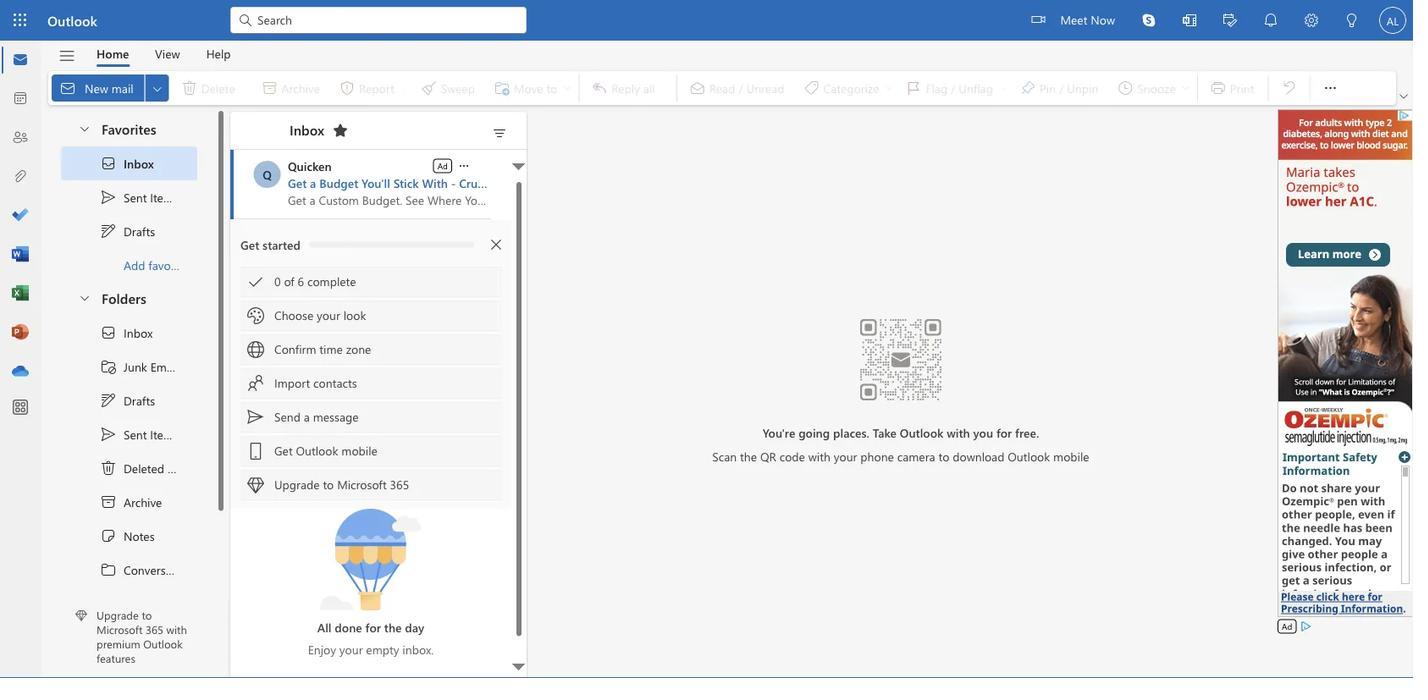 Task type: locate. For each thing, give the bounding box(es) containing it.
add favorite
[[124, 257, 188, 273]]

 inside tree
[[100, 392, 117, 409]]

2 horizontal spatial with
[[947, 424, 970, 440]]

0 vertical spatial 365
[[390, 477, 409, 492]]


[[1345, 14, 1359, 27]]

 inside favorites tree item
[[78, 121, 91, 135]]

 inbox for 1st  tree item from the top of the application containing outlook
[[100, 155, 154, 172]]

2 vertical spatial with
[[166, 622, 187, 637]]

drafts down  junk email
[[124, 393, 155, 408]]

1  tree item from the top
[[61, 214, 197, 248]]

1 vertical spatial 
[[100, 426, 117, 443]]

items
[[150, 189, 179, 205], [150, 427, 179, 442], [168, 460, 196, 476]]

1 horizontal spatial ad
[[1282, 621, 1292, 632]]

0 vertical spatial a
[[310, 175, 316, 191]]

items up  deleted items at the bottom of page
[[150, 427, 179, 442]]


[[332, 122, 349, 139]]

1 vertical spatial  tree item
[[61, 384, 197, 417]]

new
[[161, 596, 182, 612]]

365 inside upgrade to microsoft 365 with premium outlook features
[[146, 622, 163, 637]]

0 horizontal spatial a
[[304, 409, 310, 425]]

0 vertical spatial 
[[100, 155, 117, 172]]

0 horizontal spatial 365
[[146, 622, 163, 637]]

 down favorites tree item
[[100, 155, 117, 172]]

for inside "all done for the day enjoy your empty inbox."
[[365, 619, 381, 635]]


[[1223, 14, 1237, 27]]

1 vertical spatial 
[[457, 159, 471, 173]]

upgrade up 'premium'
[[97, 608, 139, 623]]

0 horizontal spatial the
[[384, 619, 402, 635]]

1  drafts from the top
[[100, 223, 155, 240]]

you're going places. take outlook with you for free. scan the qr code with your phone camera to download outlook mobile
[[712, 424, 1089, 464]]

look
[[343, 307, 366, 323]]

 drafts inside favorites tree
[[100, 223, 155, 240]]

1 vertical spatial upgrade
[[97, 608, 139, 623]]

scan
[[712, 449, 737, 464]]

1  sent items from the top
[[100, 189, 179, 206]]

notes
[[124, 528, 155, 544]]

a right send
[[304, 409, 310, 425]]

0 vertical spatial to
[[939, 449, 949, 464]]

1 horizontal spatial  button
[[1314, 71, 1348, 105]]

1 vertical spatial sent
[[124, 427, 147, 442]]

 tree item
[[61, 146, 197, 180], [61, 316, 197, 350]]

2  inbox from the top
[[100, 324, 153, 341]]

upgrade to microsoft 365
[[274, 477, 409, 492]]

0 vertical spatial get
[[288, 175, 307, 191]]

1 horizontal spatial a
[[310, 175, 316, 191]]

 inbox inside tree
[[100, 324, 153, 341]]

 down the ' new mail'
[[78, 121, 91, 135]]

0 vertical spatial  sent items
[[100, 189, 179, 206]]

ad left set your advertising preferences icon
[[1282, 621, 1292, 632]]

1 drafts from the top
[[124, 223, 155, 239]]

 left folders
[[78, 291, 91, 304]]

meet
[[1060, 11, 1087, 27]]

items inside  deleted items
[[168, 460, 196, 476]]

0 vertical spatial drafts
[[124, 223, 155, 239]]

 sent items up the add
[[100, 189, 179, 206]]

get right 
[[274, 443, 293, 458]]

2 vertical spatial get
[[274, 443, 293, 458]]

upgrade to microsoft 365 with premium outlook features
[[97, 608, 187, 666]]

1 vertical spatial with
[[808, 449, 831, 464]]

 drafts for 
[[100, 392, 155, 409]]

1 vertical spatial inbox
[[124, 156, 154, 171]]

to left new
[[142, 608, 152, 623]]

2 drafts from the top
[[124, 393, 155, 408]]

sent up the add
[[124, 189, 147, 205]]

to right camera
[[939, 449, 949, 464]]

0 vertical spatial  tree item
[[61, 214, 197, 248]]

0 horizontal spatial to
[[142, 608, 152, 623]]

started
[[263, 237, 301, 252]]

 tree item
[[61, 180, 197, 214], [61, 417, 197, 451]]

 tree item down junk
[[61, 384, 197, 417]]

inbox.
[[402, 641, 434, 657]]

0 horizontal spatial  button
[[456, 157, 472, 174]]

upgrade inside message list section
[[274, 477, 320, 492]]

send
[[274, 409, 301, 425]]

inbox 
[[290, 120, 349, 139]]

1 horizontal spatial to
[[323, 477, 334, 492]]

1 horizontal spatial for
[[996, 424, 1012, 440]]

add favorite tree item
[[61, 248, 197, 282]]

0 vertical spatial  tree item
[[61, 146, 197, 180]]

drafts inside favorites tree
[[124, 223, 155, 239]]

2  from the top
[[100, 392, 117, 409]]

outlook inside message list section
[[296, 443, 338, 458]]

0 vertical spatial sent
[[124, 189, 147, 205]]

for right "you"
[[996, 424, 1012, 440]]

microsoft down get outlook mobile
[[337, 477, 387, 492]]

1 vertical spatial the
[[384, 619, 402, 635]]

 inside message list section
[[457, 159, 471, 173]]

upgrade right 
[[274, 477, 320, 492]]

0 horizontal spatial 
[[457, 159, 471, 173]]

you'll
[[362, 175, 390, 191]]

inbox inside 'inbox '
[[290, 120, 324, 139]]


[[247, 273, 264, 290]]

 up add favorite tree item
[[100, 223, 117, 240]]

2 sent from the top
[[124, 427, 147, 442]]

1  from the top
[[100, 189, 117, 206]]

0 vertical spatial 
[[1322, 80, 1339, 97]]

the
[[740, 449, 757, 464], [384, 619, 402, 635]]

2  tree item from the top
[[61, 316, 197, 350]]

create new folder
[[124, 596, 216, 612]]

 tree item up junk
[[61, 316, 197, 350]]

 button inside message list section
[[456, 157, 472, 174]]

1 vertical spatial microsoft
[[97, 622, 143, 637]]

1 horizontal spatial microsoft
[[337, 477, 387, 492]]

1 vertical spatial your
[[834, 449, 857, 464]]

your inside you're going places. take outlook with you for free. scan the qr code with your phone camera to download outlook mobile
[[834, 449, 857, 464]]

drafts
[[124, 223, 155, 239], [124, 393, 155, 408]]

a
[[310, 175, 316, 191], [304, 409, 310, 425]]

0 vertical spatial  drafts
[[100, 223, 155, 240]]

2  button from the top
[[69, 282, 98, 313]]

 drafts down  tree item
[[100, 392, 155, 409]]


[[1032, 13, 1045, 26]]

word image
[[12, 246, 29, 263]]

inbox inside favorites tree
[[124, 156, 154, 171]]

2  tree item from the top
[[61, 384, 197, 417]]

get outlook mobile
[[274, 443, 378, 458]]

drafts up the add
[[124, 223, 155, 239]]

0 vertical spatial  inbox
[[100, 155, 154, 172]]

choose
[[274, 307, 313, 323]]

your down done
[[339, 641, 363, 657]]

 inbox down folders tree item on the top left of page
[[100, 324, 153, 341]]

tab list
[[84, 41, 244, 67]]

 tree item
[[61, 553, 197, 587]]

1 vertical spatial 
[[100, 392, 117, 409]]

 tree item
[[61, 451, 197, 485]]

1 vertical spatial a
[[304, 409, 310, 425]]

tree containing 
[[61, 316, 216, 621]]


[[59, 80, 76, 97]]

 for folders
[[78, 291, 91, 304]]

ad
[[437, 160, 448, 171], [1282, 621, 1292, 632]]

0 vertical spatial microsoft
[[337, 477, 387, 492]]

0 vertical spatial items
[[150, 189, 179, 205]]

create new folder tree item
[[61, 587, 216, 621]]

the left qr
[[740, 449, 757, 464]]

365 inside message list section
[[390, 477, 409, 492]]

 inside favorites tree
[[100, 223, 117, 240]]

a down quicken at top
[[310, 175, 316, 191]]

 tree item up the deleted at the bottom left of the page
[[61, 417, 197, 451]]

zone
[[346, 341, 371, 357]]


[[1400, 92, 1408, 101]]

1 vertical spatial 
[[100, 324, 117, 341]]

outlook inside upgrade to microsoft 365 with premium outlook features
[[143, 636, 183, 651]]

 for 
[[100, 223, 117, 240]]

message list section
[[230, 108, 609, 678]]

1 horizontal spatial mobile
[[1053, 449, 1089, 464]]

0 vertical spatial 
[[100, 189, 117, 206]]


[[58, 47, 76, 65]]

6
[[298, 273, 304, 289]]

1 vertical spatial drafts
[[124, 393, 155, 408]]

1 horizontal spatial with
[[808, 449, 831, 464]]

 for favorites
[[78, 121, 91, 135]]

to down get outlook mobile
[[323, 477, 334, 492]]

0 vertical spatial the
[[740, 449, 757, 464]]

with down going
[[808, 449, 831, 464]]

 inbox down favorites tree item
[[100, 155, 154, 172]]

 sent items
[[100, 189, 179, 206], [100, 426, 179, 443]]

the inside "all done for the day enjoy your empty inbox."
[[384, 619, 402, 635]]

application
[[0, 0, 1413, 678]]

take
[[873, 424, 897, 440]]

a for send
[[304, 409, 310, 425]]

0 vertical spatial with
[[947, 424, 970, 440]]

microsoft inside upgrade to microsoft 365 with premium outlook features
[[97, 622, 143, 637]]

files image
[[12, 168, 29, 185]]

 inside favorites tree
[[100, 189, 117, 206]]

a for get
[[310, 175, 316, 191]]

done
[[335, 619, 362, 635]]

 tree item up add favorite tree item
[[61, 180, 197, 214]]

with down new
[[166, 622, 187, 637]]

your left look
[[317, 307, 340, 323]]

1 vertical spatial  button
[[456, 157, 472, 174]]

sent inside tree
[[124, 427, 147, 442]]

 button inside folders tree item
[[69, 282, 98, 313]]

 tree item down favorites
[[61, 146, 197, 180]]

2 vertical spatial 
[[78, 291, 91, 304]]

2 vertical spatial to
[[142, 608, 152, 623]]

to inside upgrade to microsoft 365 with premium outlook features
[[142, 608, 152, 623]]

0 vertical spatial upgrade
[[274, 477, 320, 492]]

2 horizontal spatial to
[[939, 449, 949, 464]]

folders
[[102, 289, 146, 307]]

ad inside message list section
[[437, 160, 448, 171]]

get left started
[[240, 237, 259, 252]]

inbox left 
[[290, 120, 324, 139]]

mobile inside you're going places. take outlook with you for free. scan the qr code with your phone camera to download outlook mobile
[[1053, 449, 1089, 464]]

0 vertical spatial ad
[[437, 160, 448, 171]]

2  tree item from the top
[[61, 417, 197, 451]]

1 horizontal spatial 365
[[390, 477, 409, 492]]

inbox up  junk email
[[124, 325, 153, 341]]

 button
[[1396, 88, 1411, 105]]

 drafts for 
[[100, 223, 155, 240]]

outlook down create new folder
[[143, 636, 183, 651]]

1 vertical spatial for
[[365, 619, 381, 635]]

upgrade for upgrade to microsoft 365 with premium outlook features
[[97, 608, 139, 623]]

microsoft inside message list section
[[337, 477, 387, 492]]

move & delete group
[[52, 71, 575, 105]]

help
[[206, 46, 231, 61]]

 junk email
[[100, 358, 178, 375]]

outlook
[[47, 11, 97, 29], [900, 424, 944, 440], [296, 443, 338, 458], [1008, 449, 1050, 464], [143, 636, 183, 651]]

0 vertical spatial 
[[100, 223, 117, 240]]

confirm time zone
[[274, 341, 371, 357]]

1 vertical spatial  drafts
[[100, 392, 155, 409]]

camera
[[897, 449, 935, 464]]

 button
[[69, 113, 98, 144], [69, 282, 98, 313]]

 button left folders
[[69, 282, 98, 313]]

1  from the top
[[100, 223, 117, 240]]

items inside favorites tree
[[150, 189, 179, 205]]

0 vertical spatial  button
[[69, 113, 98, 144]]

1 vertical spatial  sent items
[[100, 426, 179, 443]]

sent
[[124, 189, 147, 205], [124, 427, 147, 442]]

1 horizontal spatial upgrade
[[274, 477, 320, 492]]

to do image
[[12, 207, 29, 224]]

to inside message list section
[[323, 477, 334, 492]]

 button
[[1291, 0, 1332, 43]]

ad up get a budget you'll stick with - crush your budgeting goals
[[437, 160, 448, 171]]

1 vertical spatial 365
[[146, 622, 163, 637]]

to
[[939, 449, 949, 464], [323, 477, 334, 492], [142, 608, 152, 623]]

1 vertical spatial get
[[240, 237, 259, 252]]

 sent items up the deleted at the bottom left of the page
[[100, 426, 179, 443]]

quicken image
[[254, 161, 281, 188]]

tab list inside application
[[84, 41, 244, 67]]

1 vertical spatial  inbox
[[100, 324, 153, 341]]


[[1322, 80, 1339, 97], [457, 159, 471, 173]]

with left "you"
[[947, 424, 970, 440]]

1 horizontal spatial 
[[1322, 80, 1339, 97]]

0 vertical spatial inbox
[[290, 120, 324, 139]]

microsoft up features
[[97, 622, 143, 637]]

1 vertical spatial to
[[323, 477, 334, 492]]

 up 
[[100, 426, 117, 443]]

0 vertical spatial  tree item
[[61, 180, 197, 214]]

1 vertical spatial 
[[78, 121, 91, 135]]

free.
[[1015, 424, 1039, 440]]

for
[[996, 424, 1012, 440], [365, 619, 381, 635]]

 button down  dropdown button
[[1314, 71, 1348, 105]]

outlook down the free.
[[1008, 449, 1050, 464]]

items right the deleted at the bottom left of the page
[[168, 460, 196, 476]]

folder
[[185, 596, 216, 612]]

 button
[[483, 231, 510, 258]]

0 horizontal spatial with
[[166, 622, 187, 637]]

for up empty
[[365, 619, 381, 635]]

items up favorite
[[150, 189, 179, 205]]

application containing outlook
[[0, 0, 1413, 678]]

 right mail
[[150, 81, 164, 95]]

folders tree item
[[61, 282, 197, 316]]

get
[[288, 175, 307, 191], [240, 237, 259, 252], [274, 443, 293, 458]]

0 horizontal spatial upgrade
[[97, 608, 139, 623]]


[[1183, 14, 1196, 27]]

features
[[97, 651, 135, 666]]

your
[[317, 307, 340, 323], [834, 449, 857, 464], [339, 641, 363, 657]]

sent up the  tree item
[[124, 427, 147, 442]]

1 vertical spatial  tree item
[[61, 417, 197, 451]]

1  tree item from the top
[[61, 180, 197, 214]]

your down places.
[[834, 449, 857, 464]]

 tree item for 
[[61, 214, 197, 248]]

upgrade inside upgrade to microsoft 365 with premium outlook features
[[97, 608, 139, 623]]

tree
[[61, 316, 216, 621]]

sent inside favorites tree
[[124, 189, 147, 205]]

inbox down favorites tree item
[[124, 156, 154, 171]]

the left day
[[384, 619, 402, 635]]

 button inside favorites tree item
[[69, 113, 98, 144]]


[[100, 189, 117, 206], [100, 426, 117, 443]]

 inbox inside favorites tree
[[100, 155, 154, 172]]

inbox
[[290, 120, 324, 139], [124, 156, 154, 171], [124, 325, 153, 341]]

0 horizontal spatial mobile
[[341, 443, 378, 458]]

get down quicken at top
[[288, 175, 307, 191]]

outlook banner
[[0, 0, 1413, 43]]

 drafts up add favorite tree item
[[100, 223, 155, 240]]

 button
[[145, 75, 169, 102]]


[[100, 527, 117, 544]]


[[100, 223, 117, 240], [100, 392, 117, 409]]

 button for favorites
[[69, 113, 98, 144]]

0 horizontal spatial microsoft
[[97, 622, 143, 637]]

2 vertical spatial items
[[168, 460, 196, 476]]

 inside folders tree item
[[78, 291, 91, 304]]

 button down the ' new mail'
[[69, 113, 98, 144]]

microsoft for upgrade to microsoft 365 with premium outlook features
[[97, 622, 143, 637]]

 sent items inside favorites tree
[[100, 189, 179, 206]]

0 horizontal spatial for
[[365, 619, 381, 635]]

 tree item
[[61, 350, 197, 384]]

q
[[263, 166, 272, 182]]

1  button from the top
[[69, 113, 98, 144]]

all done for the day enjoy your empty inbox.
[[308, 619, 434, 657]]


[[247, 341, 264, 358]]

your
[[493, 175, 517, 191]]

outlook up  button
[[47, 11, 97, 29]]

 up crush
[[457, 159, 471, 173]]

 tree item
[[61, 519, 197, 553]]

 button for folders
[[69, 282, 98, 313]]

 button
[[1210, 0, 1251, 43]]

 down  dropdown button
[[1322, 80, 1339, 97]]

outlook down send a message
[[296, 443, 338, 458]]

outlook inside outlook banner
[[47, 11, 97, 29]]

 up 
[[100, 324, 117, 341]]

1 horizontal spatial the
[[740, 449, 757, 464]]

2 vertical spatial inbox
[[124, 325, 153, 341]]

0 horizontal spatial ad
[[437, 160, 448, 171]]

with
[[947, 424, 970, 440], [808, 449, 831, 464], [166, 622, 187, 637]]

junk
[[124, 359, 147, 374]]

mobile inside message list section
[[341, 443, 378, 458]]

1 vertical spatial  tree item
[[61, 316, 197, 350]]

 tree item
[[61, 214, 197, 248], [61, 384, 197, 417]]

people image
[[12, 130, 29, 146]]

0 vertical spatial your
[[317, 307, 340, 323]]

1  inbox from the top
[[100, 155, 154, 172]]

favorites tree
[[61, 106, 197, 282]]

 down 
[[100, 392, 117, 409]]

1 vertical spatial  button
[[69, 282, 98, 313]]

create
[[124, 596, 157, 612]]

0 vertical spatial for
[[996, 424, 1012, 440]]

1  from the top
[[100, 155, 117, 172]]

 button up crush
[[456, 157, 472, 174]]

al image
[[1379, 7, 1406, 34]]

complete
[[307, 273, 356, 289]]

 down favorites tree item
[[100, 189, 117, 206]]

 search field
[[230, 0, 527, 38]]

1 vertical spatial items
[[150, 427, 179, 442]]

 tree item up the add
[[61, 214, 197, 248]]

more apps image
[[12, 400, 29, 417]]

2  drafts from the top
[[100, 392, 155, 409]]

drafts for 
[[124, 393, 155, 408]]

1 sent from the top
[[124, 189, 147, 205]]

0 vertical spatial 
[[150, 81, 164, 95]]

 drafts inside tree
[[100, 392, 155, 409]]

2 vertical spatial your
[[339, 641, 363, 657]]

tab list containing home
[[84, 41, 244, 67]]

for inside you're going places. take outlook with you for free. scan the qr code with your phone camera to download outlook mobile
[[996, 424, 1012, 440]]



Task type: describe. For each thing, give the bounding box(es) containing it.
contacts
[[313, 375, 357, 391]]

 inbox for 1st  tree item from the bottom of the application containing outlook
[[100, 324, 153, 341]]

2  sent items from the top
[[100, 426, 179, 443]]

to for upgrade to microsoft 365
[[323, 477, 334, 492]]

1 vertical spatial ad
[[1282, 621, 1292, 632]]

 for 
[[100, 392, 117, 409]]

 new mail
[[59, 80, 134, 97]]

tags group
[[681, 71, 1194, 105]]

crush
[[459, 175, 490, 191]]

0 vertical spatial  button
[[1314, 71, 1348, 105]]

time
[[319, 341, 343, 357]]

empty
[[366, 641, 399, 657]]

microsoft for upgrade to microsoft 365
[[337, 477, 387, 492]]

left-rail-appbar navigation
[[3, 41, 37, 391]]

home
[[97, 46, 129, 61]]

get for get outlook mobile
[[274, 443, 293, 458]]

 inside favorites tree
[[100, 155, 117, 172]]

upgrade for upgrade to microsoft 365
[[274, 477, 320, 492]]

places.
[[833, 424, 869, 440]]

365 for upgrade to microsoft 365
[[390, 477, 409, 492]]

the inside you're going places. take outlook with you for free. scan the qr code with your phone camera to download outlook mobile
[[740, 449, 757, 464]]

help button
[[194, 41, 243, 67]]

2  from the top
[[100, 426, 117, 443]]

 button
[[1129, 0, 1169, 41]]

0
[[274, 273, 281, 289]]

your inside "all done for the day enjoy your empty inbox."
[[339, 641, 363, 657]]

Search field
[[256, 11, 516, 28]]

 button
[[50, 41, 84, 70]]

set your advertising preferences image
[[1299, 620, 1313, 633]]


[[1262, 12, 1279, 29]]

excel image
[[12, 285, 29, 302]]

 inside popup button
[[150, 81, 164, 95]]

home button
[[84, 41, 142, 67]]

favorites tree item
[[61, 113, 197, 146]]

 archive
[[100, 494, 162, 511]]

get for get a budget you'll stick with - crush your budgeting goals
[[288, 175, 307, 191]]

365 for upgrade to microsoft 365 with premium outlook features
[[146, 622, 163, 637]]

enjoy
[[308, 641, 336, 657]]


[[247, 307, 264, 324]]

0 of 6 complete
[[274, 273, 356, 289]]

premium features image
[[75, 610, 87, 622]]

 button
[[1332, 0, 1372, 43]]

2  from the top
[[100, 324, 117, 341]]

inbox heading
[[268, 112, 354, 149]]

favorites
[[102, 119, 156, 137]]


[[100, 460, 117, 477]]

qr
[[760, 449, 776, 464]]


[[247, 409, 264, 426]]

1  tree item from the top
[[61, 146, 197, 180]]

now
[[1091, 11, 1115, 27]]

mail
[[112, 80, 134, 96]]

 deleted items
[[100, 460, 196, 477]]


[[100, 358, 117, 375]]

archive
[[124, 494, 162, 510]]

deleted
[[124, 460, 164, 476]]

to inside you're going places. take outlook with you for free. scan the qr code with your phone camera to download outlook mobile
[[939, 449, 949, 464]]

email
[[150, 359, 178, 374]]

calendar image
[[12, 91, 29, 108]]

stick
[[393, 175, 419, 191]]

you
[[973, 424, 993, 440]]


[[1305, 14, 1318, 27]]

with inside upgrade to microsoft 365 with premium outlook features
[[166, 622, 187, 637]]

with
[[422, 175, 448, 191]]

quicken
[[288, 158, 332, 174]]

 button
[[1251, 0, 1291, 41]]

outlook up camera
[[900, 424, 944, 440]]

import
[[274, 375, 310, 391]]

send a message
[[274, 409, 359, 425]]

 button
[[486, 121, 513, 145]]

all
[[317, 619, 331, 635]]


[[100, 561, 117, 578]]

to for upgrade to microsoft 365 with premium outlook features
[[142, 608, 152, 623]]

get for get started
[[240, 237, 259, 252]]


[[491, 240, 501, 250]]


[[247, 443, 264, 460]]

you're
[[763, 424, 795, 440]]

 button
[[327, 117, 354, 144]]

get started
[[240, 237, 301, 252]]

meet now
[[1060, 11, 1115, 27]]

add
[[124, 257, 145, 273]]

goals
[[580, 175, 609, 191]]

view button
[[142, 41, 193, 67]]

outlook link
[[47, 0, 97, 41]]

 notes
[[100, 527, 155, 544]]

phone
[[860, 449, 894, 464]]

import contacts
[[274, 375, 357, 391]]

-
[[451, 175, 456, 191]]

choose your look
[[274, 307, 366, 323]]

powerpoint image
[[12, 324, 29, 341]]

code
[[780, 449, 805, 464]]

onedrive image
[[12, 363, 29, 380]]

mail image
[[12, 52, 29, 69]]

 tree item for 
[[61, 384, 197, 417]]

budgeting
[[520, 175, 577, 191]]

 tree item
[[61, 485, 197, 519]]


[[1142, 14, 1156, 27]]

 button
[[1169, 0, 1210, 43]]

favorite
[[148, 257, 188, 273]]

confirm
[[274, 341, 316, 357]]

view
[[155, 46, 180, 61]]

of
[[284, 273, 294, 289]]

drafts for 
[[124, 223, 155, 239]]


[[247, 375, 264, 392]]

message
[[313, 409, 359, 425]]



Task type: vqa. For each thing, say whether or not it's contained in the screenshot.


